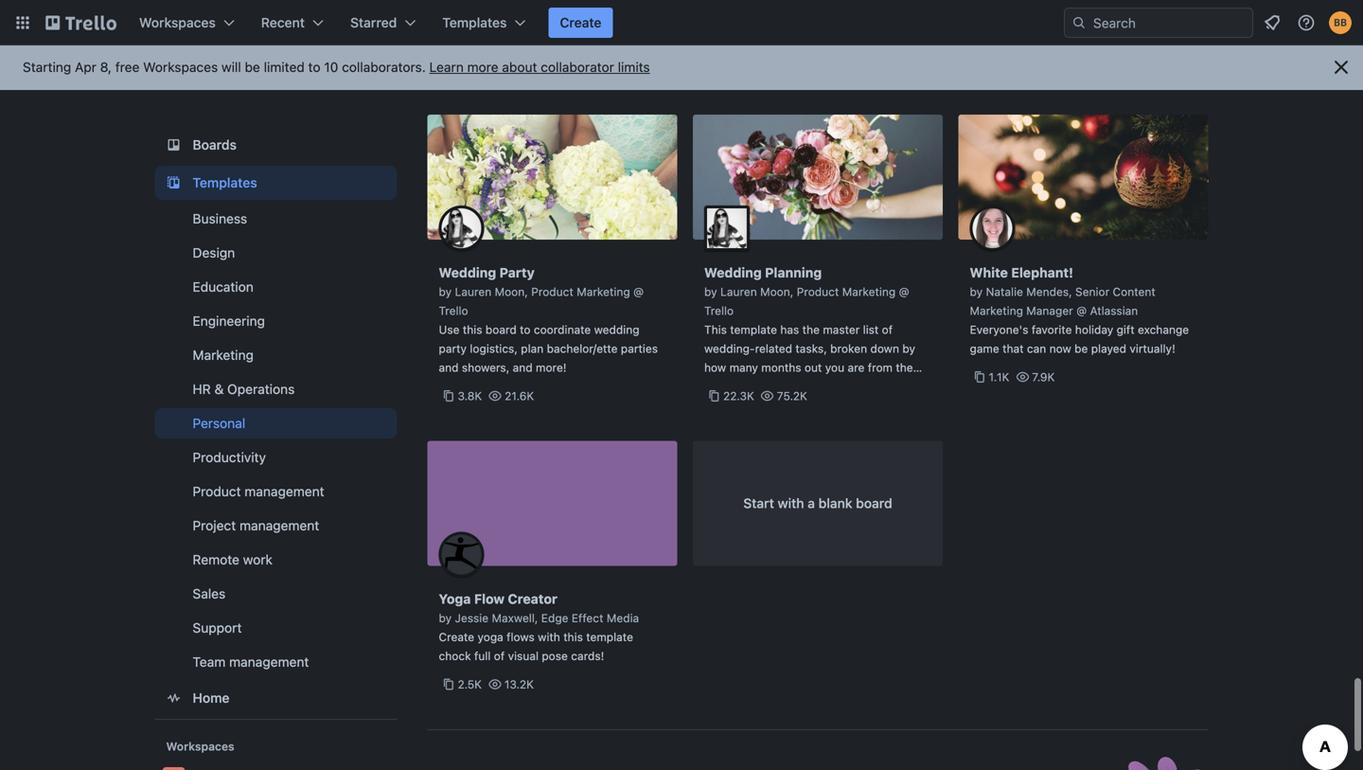 Task type: vqa. For each thing, say whether or not it's contained in the screenshot.
the topmost Create from template… image
no



Task type: describe. For each thing, give the bounding box(es) containing it.
project management
[[193, 518, 319, 533]]

how
[[705, 361, 727, 374]]

boards link
[[155, 128, 397, 162]]

lauren for planning
[[721, 285, 758, 298]]

home
[[193, 690, 230, 706]]

search image
[[1072, 15, 1087, 30]]

by inside yoga flow creator by jessie maxwell, edge effect media create yoga flows with this template chock full of visual pose cards!
[[439, 611, 452, 625]]

blank
[[819, 495, 853, 511]]

media
[[607, 611, 640, 625]]

visual
[[508, 649, 539, 663]]

remote work link
[[155, 545, 397, 575]]

1 and from the left
[[439, 361, 459, 374]]

chock
[[439, 649, 471, 663]]

project management link
[[155, 511, 397, 541]]

marketing inside marketing link
[[193, 347, 254, 363]]

marketing inside wedding planning by lauren moon, product marketing @ trello this template has the master list of wedding-related tasks, broken down by how many months out you are from the big day.
[[843, 285, 896, 298]]

bachelor/ette
[[547, 342, 618, 355]]

limited
[[264, 59, 305, 75]]

this inside yoga flow creator by jessie maxwell, edge effect media create yoga flows with this template chock full of visual pose cards!
[[564, 630, 583, 644]]

boards
[[193, 137, 237, 153]]

a
[[808, 495, 816, 511]]

will
[[222, 59, 241, 75]]

management for product management
[[245, 484, 325, 499]]

remote work
[[193, 552, 273, 567]]

by for white elephant!
[[970, 285, 983, 298]]

down
[[871, 342, 900, 355]]

hr & operations
[[193, 381, 295, 397]]

remote
[[193, 552, 240, 567]]

bob builder (bobbuilder40) image
[[1330, 11, 1353, 34]]

personal icon image
[[1087, 754, 1209, 770]]

this inside wedding party by lauren moon, product marketing @ trello use this board to coordinate wedding party logistics, plan bachelor/ette parties and showers, and more!
[[463, 323, 483, 336]]

operations
[[227, 381, 295, 397]]

open information menu image
[[1298, 13, 1317, 32]]

0 vertical spatial to
[[308, 59, 321, 75]]

game
[[970, 342, 1000, 355]]

management for project management
[[240, 518, 319, 533]]

flow
[[474, 591, 505, 607]]

team
[[193, 654, 226, 670]]

marketing link
[[155, 340, 397, 370]]

many
[[730, 361, 759, 374]]

team management
[[193, 654, 309, 670]]

out
[[805, 361, 823, 374]]

sales link
[[155, 579, 397, 609]]

apr
[[75, 59, 97, 75]]

template inside yoga flow creator by jessie maxwell, edge effect media create yoga flows with this template chock full of visual pose cards!
[[587, 630, 634, 644]]

hr
[[193, 381, 211, 397]]

product management link
[[155, 476, 397, 507]]

favorite
[[1032, 323, 1073, 336]]

board inside wedding party by lauren moon, product marketing @ trello use this board to coordinate wedding party logistics, plan bachelor/ette parties and showers, and more!
[[486, 323, 517, 336]]

1 vertical spatial workspaces
[[143, 59, 218, 75]]

moon, for planning
[[761, 285, 794, 298]]

now
[[1050, 342, 1072, 355]]

tasks,
[[796, 342, 828, 355]]

education
[[193, 279, 254, 295]]

free
[[115, 59, 140, 75]]

@ for planning
[[899, 285, 910, 298]]

list
[[864, 323, 879, 336]]

productivity
[[193, 449, 266, 465]]

plan
[[521, 342, 544, 355]]

personal link
[[155, 408, 397, 439]]

&
[[215, 381, 224, 397]]

party
[[500, 265, 535, 280]]

@ inside 'white elephant! by natalie mendes, senior content marketing manager @ atlassian everyone's favorite holiday gift exchange game that can now be played virtually!'
[[1077, 304, 1088, 317]]

@ for party
[[634, 285, 644, 298]]

lauren moon, product marketing @ trello image
[[705, 206, 750, 251]]

marketing inside wedding party by lauren moon, product marketing @ trello use this board to coordinate wedding party logistics, plan bachelor/ette parties and showers, and more!
[[577, 285, 631, 298]]

work
[[243, 552, 273, 567]]

13.2k
[[505, 678, 534, 691]]

1.1k
[[989, 370, 1010, 384]]

related
[[755, 342, 793, 355]]

75.2k
[[777, 389, 808, 403]]

board inside 'start with a blank board' button
[[857, 495, 893, 511]]

1 vertical spatial the
[[896, 361, 914, 374]]

mendes,
[[1027, 285, 1073, 298]]

recent
[[261, 15, 305, 30]]

board image
[[162, 134, 185, 156]]

with inside button
[[778, 495, 805, 511]]

trello for wedding party
[[439, 304, 469, 317]]

pose
[[542, 649, 568, 663]]

full
[[475, 649, 491, 663]]

starred
[[350, 15, 397, 30]]

workspaces button
[[128, 8, 246, 38]]

atlassian
[[1091, 304, 1139, 317]]

natalie mendes, senior content marketing manager @ atlassian image
[[970, 206, 1016, 251]]

2 and from the left
[[513, 361, 533, 374]]

played
[[1092, 342, 1127, 355]]

starting apr 8, free workspaces will be limited to 10 collaborators. learn more about collaborator limits
[[23, 59, 650, 75]]

0 horizontal spatial be
[[245, 59, 260, 75]]

hr & operations link
[[155, 374, 397, 404]]

broken
[[831, 342, 868, 355]]

collaborators.
[[342, 59, 426, 75]]

day.
[[725, 380, 746, 393]]

maxwell,
[[492, 611, 538, 625]]



Task type: locate. For each thing, give the bounding box(es) containing it.
productivity link
[[155, 442, 397, 473]]

starred button
[[339, 8, 427, 38]]

by for wedding planning
[[705, 285, 718, 298]]

1 horizontal spatial moon,
[[761, 285, 794, 298]]

1 horizontal spatial product
[[532, 285, 574, 298]]

1 horizontal spatial @
[[899, 285, 910, 298]]

1 vertical spatial with
[[538, 630, 561, 644]]

0 horizontal spatial with
[[538, 630, 561, 644]]

0 vertical spatial this
[[463, 323, 483, 336]]

back to home image
[[45, 8, 117, 38]]

everyone's
[[970, 323, 1029, 336]]

1 horizontal spatial board
[[857, 495, 893, 511]]

can
[[1028, 342, 1047, 355]]

template up the related
[[731, 323, 778, 336]]

0 vertical spatial management
[[245, 484, 325, 499]]

21.6k
[[505, 389, 534, 403]]

lauren moon, product marketing @ trello image
[[439, 206, 485, 251]]

business
[[193, 211, 247, 226]]

team management link
[[155, 647, 397, 677]]

2 vertical spatial management
[[229, 654, 309, 670]]

engineering link
[[155, 306, 397, 336]]

creator
[[508, 591, 558, 607]]

gift
[[1117, 323, 1135, 336]]

by down 'white'
[[970, 285, 983, 298]]

0 notifications image
[[1262, 11, 1284, 34]]

business link
[[155, 204, 397, 234]]

create inside yoga flow creator by jessie maxwell, edge effect media create yoga flows with this template chock full of visual pose cards!
[[439, 630, 475, 644]]

2 horizontal spatial product
[[797, 285, 840, 298]]

1 horizontal spatial with
[[778, 495, 805, 511]]

more!
[[536, 361, 567, 374]]

board right blank
[[857, 495, 893, 511]]

0 horizontal spatial trello
[[439, 304, 469, 317]]

templates up the business
[[193, 175, 257, 190]]

management for team management
[[229, 654, 309, 670]]

marketing up everyone's
[[970, 304, 1024, 317]]

1 vertical spatial template
[[587, 630, 634, 644]]

template inside wedding planning by lauren moon, product marketing @ trello this template has the master list of wedding-related tasks, broken down by how many months out you are from the big day.
[[731, 323, 778, 336]]

trello inside wedding party by lauren moon, product marketing @ trello use this board to coordinate wedding party logistics, plan bachelor/ette parties and showers, and more!
[[439, 304, 469, 317]]

product
[[532, 285, 574, 298], [797, 285, 840, 298], [193, 484, 241, 499]]

holiday
[[1076, 323, 1114, 336]]

1 horizontal spatial lauren
[[721, 285, 758, 298]]

create button
[[549, 8, 613, 38]]

create inside button
[[560, 15, 602, 30]]

by inside 'white elephant! by natalie mendes, senior content marketing manager @ atlassian everyone's favorite holiday gift exchange game that can now be played virtually!'
[[970, 285, 983, 298]]

this right the use
[[463, 323, 483, 336]]

jessie
[[455, 611, 489, 625]]

lauren
[[455, 285, 492, 298], [721, 285, 758, 298]]

0 vertical spatial with
[[778, 495, 805, 511]]

1 horizontal spatial of
[[882, 323, 893, 336]]

starting
[[23, 59, 71, 75]]

@ inside wedding party by lauren moon, product marketing @ trello use this board to coordinate wedding party logistics, plan bachelor/ette parties and showers, and more!
[[634, 285, 644, 298]]

0 vertical spatial the
[[803, 323, 820, 336]]

lauren inside wedding planning by lauren moon, product marketing @ trello this template has the master list of wedding-related tasks, broken down by how many months out you are from the big day.
[[721, 285, 758, 298]]

by for wedding party
[[439, 285, 452, 298]]

1 horizontal spatial the
[[896, 361, 914, 374]]

22.3k
[[724, 389, 755, 403]]

0 vertical spatial workspaces
[[139, 15, 216, 30]]

1 horizontal spatial trello
[[705, 304, 734, 317]]

trello up the use
[[439, 304, 469, 317]]

0 horizontal spatial product
[[193, 484, 241, 499]]

personal
[[193, 415, 246, 431]]

marketing up &
[[193, 347, 254, 363]]

manager
[[1027, 304, 1074, 317]]

template board image
[[162, 171, 185, 194]]

workspaces down workspaces dropdown button
[[143, 59, 218, 75]]

with left a
[[778, 495, 805, 511]]

primary element
[[0, 0, 1364, 45]]

content
[[1114, 285, 1156, 298]]

0 horizontal spatial this
[[463, 323, 483, 336]]

flows
[[507, 630, 535, 644]]

moon, for party
[[495, 285, 528, 298]]

wedding-
[[705, 342, 756, 355]]

0 horizontal spatial and
[[439, 361, 459, 374]]

1 vertical spatial be
[[1075, 342, 1089, 355]]

of right 'full'
[[494, 649, 505, 663]]

workspaces up free at top left
[[139, 15, 216, 30]]

2 wedding from the left
[[705, 265, 762, 280]]

home image
[[162, 687, 185, 709]]

wedding inside wedding party by lauren moon, product marketing @ trello use this board to coordinate wedding party logistics, plan bachelor/ette parties and showers, and more!
[[439, 265, 497, 280]]

product up coordinate
[[532, 285, 574, 298]]

product inside wedding party by lauren moon, product marketing @ trello use this board to coordinate wedding party logistics, plan bachelor/ette parties and showers, and more!
[[532, 285, 574, 298]]

0 horizontal spatial of
[[494, 649, 505, 663]]

1 horizontal spatial this
[[564, 630, 583, 644]]

from
[[868, 361, 893, 374]]

0 vertical spatial be
[[245, 59, 260, 75]]

board up logistics,
[[486, 323, 517, 336]]

design
[[193, 245, 235, 260]]

trello for wedding planning
[[705, 304, 734, 317]]

2 vertical spatial workspaces
[[166, 740, 235, 753]]

10
[[324, 59, 338, 75]]

1 vertical spatial of
[[494, 649, 505, 663]]

product for planning
[[797, 285, 840, 298]]

@ up wedding
[[634, 285, 644, 298]]

by down the yoga
[[439, 611, 452, 625]]

are
[[848, 361, 865, 374]]

wedding for wedding party
[[439, 265, 497, 280]]

templates
[[443, 15, 507, 30], [193, 175, 257, 190]]

of inside wedding planning by lauren moon, product marketing @ trello this template has the master list of wedding-related tasks, broken down by how many months out you are from the big day.
[[882, 323, 893, 336]]

about
[[502, 59, 538, 75]]

1 wedding from the left
[[439, 265, 497, 280]]

master
[[823, 323, 860, 336]]

you
[[826, 361, 845, 374]]

lauren up the use
[[455, 285, 492, 298]]

1 horizontal spatial be
[[1075, 342, 1089, 355]]

has
[[781, 323, 800, 336]]

moon, down party
[[495, 285, 528, 298]]

trello up this on the right top of page
[[705, 304, 734, 317]]

trello
[[439, 304, 469, 317], [705, 304, 734, 317]]

8,
[[100, 59, 112, 75]]

1 vertical spatial this
[[564, 630, 583, 644]]

moon, inside wedding planning by lauren moon, product marketing @ trello this template has the master list of wedding-related tasks, broken down by how many months out you are from the big day.
[[761, 285, 794, 298]]

to left 10
[[308, 59, 321, 75]]

the
[[803, 323, 820, 336], [896, 361, 914, 374]]

0 horizontal spatial templates
[[193, 175, 257, 190]]

to inside wedding party by lauren moon, product marketing @ trello use this board to coordinate wedding party logistics, plan bachelor/ette parties and showers, and more!
[[520, 323, 531, 336]]

be inside 'white elephant! by natalie mendes, senior content marketing manager @ atlassian everyone's favorite holiday gift exchange game that can now be played virtually!'
[[1075, 342, 1089, 355]]

the up tasks,
[[803, 323, 820, 336]]

lauren up this on the right top of page
[[721, 285, 758, 298]]

and down plan
[[513, 361, 533, 374]]

0 vertical spatial template
[[731, 323, 778, 336]]

2.5k
[[458, 678, 482, 691]]

yoga
[[478, 630, 504, 644]]

0 horizontal spatial lauren
[[455, 285, 492, 298]]

exchange
[[1139, 323, 1190, 336]]

board
[[486, 323, 517, 336], [857, 495, 893, 511]]

@ down senior
[[1077, 304, 1088, 317]]

1 horizontal spatial template
[[731, 323, 778, 336]]

learn
[[430, 59, 464, 75]]

wedding down lauren moon, product marketing @ trello image
[[705, 265, 762, 280]]

collaborator
[[541, 59, 615, 75]]

support link
[[155, 613, 397, 643]]

of
[[882, 323, 893, 336], [494, 649, 505, 663]]

workspaces down home
[[166, 740, 235, 753]]

management down product management link
[[240, 518, 319, 533]]

0 horizontal spatial board
[[486, 323, 517, 336]]

1 trello from the left
[[439, 304, 469, 317]]

to
[[308, 59, 321, 75], [520, 323, 531, 336]]

home link
[[155, 681, 397, 715]]

@ up down
[[899, 285, 910, 298]]

lauren for party
[[455, 285, 492, 298]]

2 trello from the left
[[705, 304, 734, 317]]

yoga flow creator by jessie maxwell, edge effect media create yoga flows with this template chock full of visual pose cards!
[[439, 591, 640, 663]]

marketing up list at the right top of page
[[843, 285, 896, 298]]

limits
[[618, 59, 650, 75]]

this
[[705, 323, 727, 336]]

1 vertical spatial templates
[[193, 175, 257, 190]]

white
[[970, 265, 1009, 280]]

templates inside dropdown button
[[443, 15, 507, 30]]

product for party
[[532, 285, 574, 298]]

wedding
[[594, 323, 640, 336]]

of inside yoga flow creator by jessie maxwell, edge effect media create yoga flows with this template chock full of visual pose cards!
[[494, 649, 505, 663]]

lauren inside wedding party by lauren moon, product marketing @ trello use this board to coordinate wedding party logistics, plan bachelor/ette parties and showers, and more!
[[455, 285, 492, 298]]

workspaces inside dropdown button
[[139, 15, 216, 30]]

marketing inside 'white elephant! by natalie mendes, senior content marketing manager @ atlassian everyone's favorite holiday gift exchange game that can now be played virtually!'
[[970, 304, 1024, 317]]

wedding inside wedding planning by lauren moon, product marketing @ trello this template has the master list of wedding-related tasks, broken down by how many months out you are from the big day.
[[705, 265, 762, 280]]

and down party
[[439, 361, 459, 374]]

with up "pose"
[[538, 630, 561, 644]]

product up project
[[193, 484, 241, 499]]

by right down
[[903, 342, 916, 355]]

sales
[[193, 586, 226, 601]]

wedding planning by lauren moon, product marketing @ trello this template has the master list of wedding-related tasks, broken down by how many months out you are from the big day.
[[705, 265, 916, 393]]

1 horizontal spatial templates
[[443, 15, 507, 30]]

2 horizontal spatial @
[[1077, 304, 1088, 317]]

0 horizontal spatial @
[[634, 285, 644, 298]]

1 vertical spatial to
[[520, 323, 531, 336]]

be
[[245, 59, 260, 75], [1075, 342, 1089, 355]]

2 lauren from the left
[[721, 285, 758, 298]]

jessie maxwell, edge effect media image
[[439, 532, 485, 577]]

party
[[439, 342, 467, 355]]

0 vertical spatial board
[[486, 323, 517, 336]]

planning
[[766, 265, 822, 280]]

by inside wedding party by lauren moon, product marketing @ trello use this board to coordinate wedding party logistics, plan bachelor/ette parties and showers, and more!
[[439, 285, 452, 298]]

engineering
[[193, 313, 265, 329]]

0 horizontal spatial wedding
[[439, 265, 497, 280]]

0 horizontal spatial to
[[308, 59, 321, 75]]

1 horizontal spatial create
[[560, 15, 602, 30]]

marketing up wedding
[[577, 285, 631, 298]]

wedding for wedding planning
[[705, 265, 762, 280]]

1 vertical spatial management
[[240, 518, 319, 533]]

more
[[468, 59, 499, 75]]

management down productivity link
[[245, 484, 325, 499]]

create up chock
[[439, 630, 475, 644]]

white elephant! by natalie mendes, senior content marketing manager @ atlassian everyone's favorite holiday gift exchange game that can now be played virtually!
[[970, 265, 1190, 355]]

template down media
[[587, 630, 634, 644]]

product inside wedding planning by lauren moon, product marketing @ trello this template has the master list of wedding-related tasks, broken down by how many months out you are from the big day.
[[797, 285, 840, 298]]

be right now
[[1075, 342, 1089, 355]]

recent button
[[250, 8, 335, 38]]

0 vertical spatial of
[[882, 323, 893, 336]]

0 horizontal spatial create
[[439, 630, 475, 644]]

be right "will"
[[245, 59, 260, 75]]

1 vertical spatial create
[[439, 630, 475, 644]]

templates link
[[155, 166, 397, 200]]

support
[[193, 620, 242, 636]]

1 horizontal spatial wedding
[[705, 265, 762, 280]]

1 horizontal spatial and
[[513, 361, 533, 374]]

moon, inside wedding party by lauren moon, product marketing @ trello use this board to coordinate wedding party logistics, plan bachelor/ette parties and showers, and more!
[[495, 285, 528, 298]]

project
[[193, 518, 236, 533]]

by up this on the right top of page
[[705, 285, 718, 298]]

product down planning
[[797, 285, 840, 298]]

@ inside wedding planning by lauren moon, product marketing @ trello this template has the master list of wedding-related tasks, broken down by how many months out you are from the big day.
[[899, 285, 910, 298]]

wedding down lauren moon, product marketing @ trello icon
[[439, 265, 497, 280]]

create up collaborator
[[560, 15, 602, 30]]

7.9k
[[1033, 370, 1056, 384]]

@
[[634, 285, 644, 298], [899, 285, 910, 298], [1077, 304, 1088, 317]]

Search field
[[1087, 9, 1253, 37]]

to up plan
[[520, 323, 531, 336]]

2 moon, from the left
[[761, 285, 794, 298]]

by up the use
[[439, 285, 452, 298]]

1 moon, from the left
[[495, 285, 528, 298]]

template
[[731, 323, 778, 336], [587, 630, 634, 644]]

management
[[245, 484, 325, 499], [240, 518, 319, 533], [229, 654, 309, 670]]

0 vertical spatial create
[[560, 15, 602, 30]]

moon, down planning
[[761, 285, 794, 298]]

of right list at the right top of page
[[882, 323, 893, 336]]

1 horizontal spatial to
[[520, 323, 531, 336]]

marketing
[[577, 285, 631, 298], [843, 285, 896, 298], [970, 304, 1024, 317], [193, 347, 254, 363]]

templates up more
[[443, 15, 507, 30]]

0 horizontal spatial template
[[587, 630, 634, 644]]

cards!
[[571, 649, 605, 663]]

start with a blank board
[[744, 495, 893, 511]]

months
[[762, 361, 802, 374]]

effect
[[572, 611, 604, 625]]

management down support link
[[229, 654, 309, 670]]

trello inside wedding planning by lauren moon, product marketing @ trello this template has the master list of wedding-related tasks, broken down by how many months out you are from the big day.
[[705, 304, 734, 317]]

0 horizontal spatial the
[[803, 323, 820, 336]]

0 horizontal spatial moon,
[[495, 285, 528, 298]]

this down effect
[[564, 630, 583, 644]]

learn more about collaborator limits link
[[430, 59, 650, 75]]

the right from
[[896, 361, 914, 374]]

0 vertical spatial templates
[[443, 15, 507, 30]]

start with a blank board button
[[693, 441, 943, 566]]

with inside yoga flow creator by jessie maxwell, edge effect media create yoga flows with this template chock full of visual pose cards!
[[538, 630, 561, 644]]

1 vertical spatial board
[[857, 495, 893, 511]]

1 lauren from the left
[[455, 285, 492, 298]]

virtually!
[[1130, 342, 1176, 355]]



